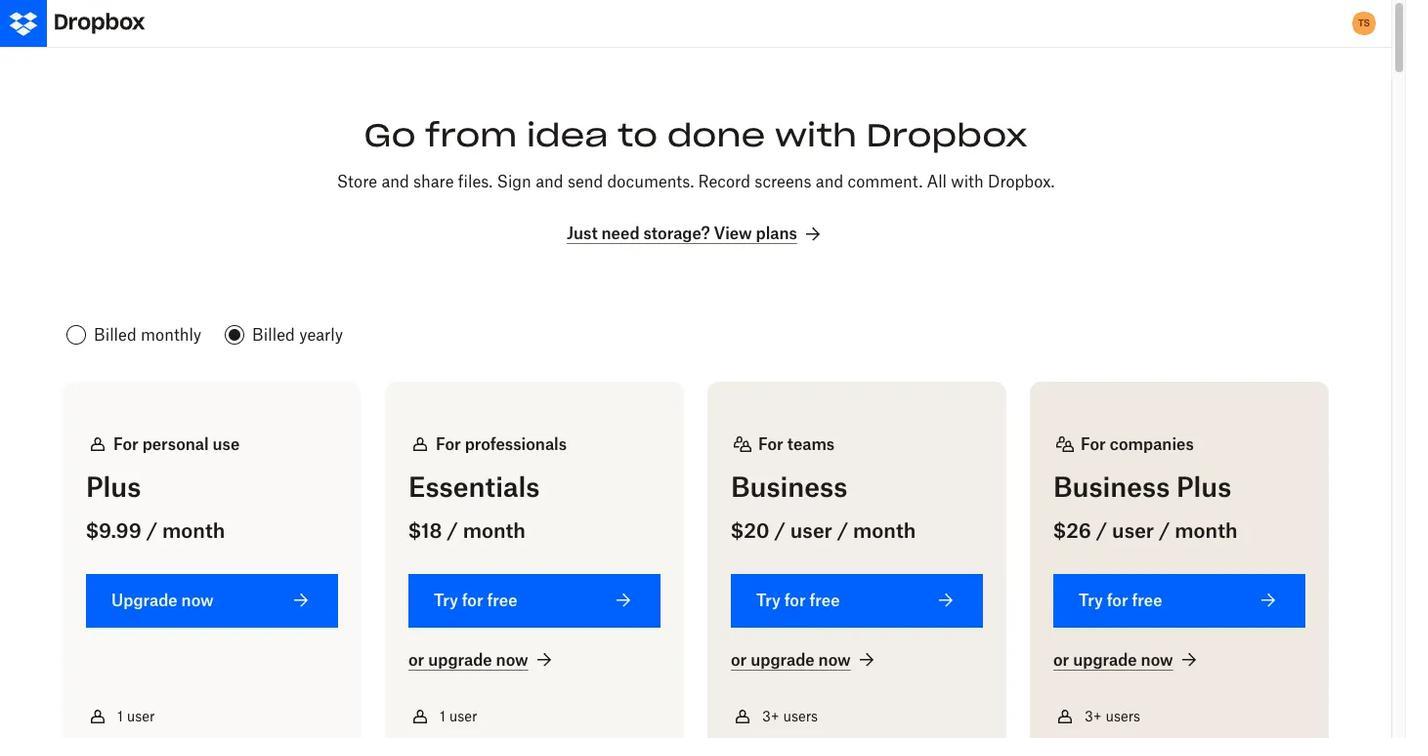 Task type: locate. For each thing, give the bounding box(es) containing it.
$26 / user / month
[[1054, 519, 1238, 543]]

upgrade now link
[[86, 574, 338, 628]]

2 horizontal spatial or
[[1054, 651, 1070, 670]]

3 free from the left
[[1132, 591, 1163, 610]]

business for business plus
[[1054, 471, 1170, 504]]

month
[[162, 519, 225, 543], [463, 519, 526, 543], [853, 519, 916, 543], [1175, 519, 1238, 543]]

6 / from the left
[[1159, 519, 1170, 543]]

1 horizontal spatial 1
[[440, 708, 446, 725]]

1 month from the left
[[162, 519, 225, 543]]

plans
[[756, 224, 797, 244]]

now for business
[[819, 651, 851, 670]]

0 horizontal spatial billed
[[94, 326, 137, 345]]

1 or from the left
[[409, 651, 424, 670]]

2 try for free from the left
[[757, 591, 840, 610]]

5 / from the left
[[1096, 519, 1108, 543]]

user
[[791, 519, 833, 543], [1112, 519, 1154, 543], [127, 708, 155, 725], [449, 708, 477, 725]]

for for plus
[[113, 435, 139, 454]]

0 horizontal spatial and
[[382, 172, 409, 192]]

3 try from the left
[[1079, 591, 1103, 610]]

3+ users
[[762, 708, 818, 725], [1085, 708, 1141, 725]]

None radio
[[221, 320, 347, 351]]

2 horizontal spatial or upgrade now link
[[1054, 649, 1201, 673]]

2 try for free link from the left
[[731, 574, 983, 628]]

1 for from the left
[[462, 591, 483, 610]]

3 or upgrade now from the left
[[1054, 651, 1174, 670]]

or for business
[[731, 651, 747, 670]]

2 upgrade from the left
[[751, 651, 815, 670]]

try for free for business
[[757, 591, 840, 610]]

for left teams
[[758, 435, 784, 454]]

2 horizontal spatial upgrade
[[1073, 651, 1137, 670]]

2 horizontal spatial or upgrade now
[[1054, 651, 1174, 670]]

for professionals
[[436, 435, 567, 454]]

0 horizontal spatial 3+
[[762, 708, 780, 725]]

free down $20 / user / month
[[810, 591, 840, 610]]

2 free from the left
[[810, 591, 840, 610]]

2 3+ from the left
[[1085, 708, 1102, 725]]

billed left 'monthly'
[[94, 326, 137, 345]]

1 business from the left
[[731, 471, 848, 504]]

2 business from the left
[[1054, 471, 1170, 504]]

for
[[462, 591, 483, 610], [785, 591, 806, 610], [1107, 591, 1129, 610]]

or
[[409, 651, 424, 670], [731, 651, 747, 670], [1054, 651, 1070, 670]]

from
[[425, 115, 517, 155]]

1
[[117, 708, 123, 725], [440, 708, 446, 725]]

2 horizontal spatial and
[[816, 172, 844, 192]]

for left personal
[[113, 435, 139, 454]]

or upgrade now link for business plus
[[1054, 649, 1201, 673]]

or upgrade now link for essentials
[[409, 649, 556, 673]]

upgrade
[[428, 651, 492, 670], [751, 651, 815, 670], [1073, 651, 1137, 670]]

1 horizontal spatial or upgrade now link
[[731, 649, 878, 673]]

0 horizontal spatial plus
[[86, 471, 141, 504]]

0 horizontal spatial upgrade
[[428, 651, 492, 670]]

1 horizontal spatial or
[[731, 651, 747, 670]]

with
[[775, 115, 857, 155], [951, 172, 984, 192]]

just need storage? view plans link
[[567, 223, 825, 246]]

essentials
[[409, 471, 540, 504]]

screens
[[755, 172, 812, 192]]

users
[[783, 708, 818, 725], [1106, 708, 1141, 725]]

free down $26 / user / month
[[1132, 591, 1163, 610]]

3 / from the left
[[775, 519, 786, 543]]

2 or upgrade now from the left
[[731, 651, 851, 670]]

or upgrade now link for business
[[731, 649, 878, 673]]

upgrade for business plus
[[1073, 651, 1137, 670]]

store and share files. sign and send documents. record screens and comment. all with dropbox.
[[337, 172, 1055, 192]]

1 horizontal spatial business
[[1054, 471, 1170, 504]]

1 horizontal spatial try for free link
[[731, 574, 983, 628]]

2 for from the left
[[436, 435, 461, 454]]

and right screens
[[816, 172, 844, 192]]

2 1 user from the left
[[440, 708, 477, 725]]

personal
[[142, 435, 209, 454]]

1 and from the left
[[382, 172, 409, 192]]

try for free
[[434, 591, 518, 610], [757, 591, 840, 610], [1079, 591, 1163, 610]]

3 for from the left
[[758, 435, 784, 454]]

billed for billed monthly
[[94, 326, 137, 345]]

plus up $9.99
[[86, 471, 141, 504]]

0 horizontal spatial business
[[731, 471, 848, 504]]

free for essentials
[[487, 591, 518, 610]]

try for free down $26 / user / month
[[1079, 591, 1163, 610]]

1 3+ users from the left
[[762, 708, 818, 725]]

1 vertical spatial with
[[951, 172, 984, 192]]

and
[[382, 172, 409, 192], [536, 172, 564, 192], [816, 172, 844, 192]]

for up essentials
[[436, 435, 461, 454]]

0 horizontal spatial free
[[487, 591, 518, 610]]

2 horizontal spatial try for free link
[[1054, 574, 1306, 628]]

2 billed from the left
[[252, 326, 295, 345]]

3 or upgrade now link from the left
[[1054, 649, 1201, 673]]

1 / from the left
[[146, 519, 157, 543]]

1 or upgrade now from the left
[[409, 651, 529, 670]]

use
[[213, 435, 240, 454]]

teams
[[787, 435, 835, 454]]

and left share
[[382, 172, 409, 192]]

1 horizontal spatial 3+ users
[[1085, 708, 1141, 725]]

plus
[[86, 471, 141, 504], [1177, 471, 1232, 504]]

try for free link down $26 / user / month
[[1054, 574, 1306, 628]]

2 users from the left
[[1106, 708, 1141, 725]]

1 try for free link from the left
[[409, 574, 661, 628]]

for personal use
[[113, 435, 240, 454]]

2 1 from the left
[[440, 708, 446, 725]]

None radio
[[63, 320, 205, 351]]

business down for teams
[[731, 471, 848, 504]]

1 horizontal spatial and
[[536, 172, 564, 192]]

try for free link down $20 / user / month
[[731, 574, 983, 628]]

billed left 'yearly'
[[252, 326, 295, 345]]

or for business plus
[[1054, 651, 1070, 670]]

1 or upgrade now link from the left
[[409, 649, 556, 673]]

0 horizontal spatial try for free link
[[409, 574, 661, 628]]

3+ for business plus
[[1085, 708, 1102, 725]]

1 horizontal spatial 1 user
[[440, 708, 477, 725]]

try for free down "$18 / month"
[[434, 591, 518, 610]]

for for business plus
[[1107, 591, 1129, 610]]

3 or from the left
[[1054, 651, 1070, 670]]

1 horizontal spatial try
[[757, 591, 781, 610]]

try for free for business plus
[[1079, 591, 1163, 610]]

0 horizontal spatial or
[[409, 651, 424, 670]]

3 try for free link from the left
[[1054, 574, 1306, 628]]

try down $26
[[1079, 591, 1103, 610]]

0 horizontal spatial 1
[[117, 708, 123, 725]]

2 horizontal spatial for
[[1107, 591, 1129, 610]]

2 3+ users from the left
[[1085, 708, 1141, 725]]

or upgrade now link
[[409, 649, 556, 673], [731, 649, 878, 673], [1054, 649, 1201, 673]]

now
[[181, 591, 214, 610], [496, 651, 529, 670], [819, 651, 851, 670], [1141, 651, 1174, 670]]

try for free down $20 / user / month
[[757, 591, 840, 610]]

2 horizontal spatial try for free
[[1079, 591, 1163, 610]]

/
[[146, 519, 157, 543], [447, 519, 458, 543], [775, 519, 786, 543], [837, 519, 849, 543], [1096, 519, 1108, 543], [1159, 519, 1170, 543]]

users for business plus
[[1106, 708, 1141, 725]]

1 user
[[117, 708, 155, 725], [440, 708, 477, 725]]

for down $26 / user / month
[[1107, 591, 1129, 610]]

ts button
[[1349, 8, 1380, 39]]

try for business plus
[[1079, 591, 1103, 610]]

2 or upgrade now link from the left
[[731, 649, 878, 673]]

2 try from the left
[[757, 591, 781, 610]]

or upgrade now for business
[[731, 651, 851, 670]]

free down "$18 / month"
[[487, 591, 518, 610]]

3 upgrade from the left
[[1073, 651, 1137, 670]]

1 1 from the left
[[117, 708, 123, 725]]

0 horizontal spatial or upgrade now
[[409, 651, 529, 670]]

0 horizontal spatial try for free
[[434, 591, 518, 610]]

view
[[714, 224, 752, 244]]

1 horizontal spatial users
[[1106, 708, 1141, 725]]

try down $18
[[434, 591, 458, 610]]

go from idea to done with dropbox
[[364, 115, 1028, 155]]

1 billed from the left
[[94, 326, 137, 345]]

1 horizontal spatial billed
[[252, 326, 295, 345]]

try
[[434, 591, 458, 610], [757, 591, 781, 610], [1079, 591, 1103, 610]]

0 horizontal spatial 3+ users
[[762, 708, 818, 725]]

1 try for free from the left
[[434, 591, 518, 610]]

business down "for companies"
[[1054, 471, 1170, 504]]

2 or from the left
[[731, 651, 747, 670]]

1 horizontal spatial free
[[810, 591, 840, 610]]

1 3+ from the left
[[762, 708, 780, 725]]

2 / from the left
[[447, 519, 458, 543]]

0 horizontal spatial 1 user
[[117, 708, 155, 725]]

0 horizontal spatial or upgrade now link
[[409, 649, 556, 673]]

or upgrade now
[[409, 651, 529, 670], [731, 651, 851, 670], [1054, 651, 1174, 670]]

$9.99 / month
[[86, 519, 225, 543]]

billed
[[94, 326, 137, 345], [252, 326, 295, 345]]

need
[[602, 224, 640, 244]]

1 upgrade from the left
[[428, 651, 492, 670]]

plus down the "companies"
[[1177, 471, 1232, 504]]

1 users from the left
[[783, 708, 818, 725]]

3+ users for business
[[762, 708, 818, 725]]

1 free from the left
[[487, 591, 518, 610]]

3+
[[762, 708, 780, 725], [1085, 708, 1102, 725]]

dropbox
[[866, 115, 1028, 155]]

3 for from the left
[[1107, 591, 1129, 610]]

with right all
[[951, 172, 984, 192]]

business
[[731, 471, 848, 504], [1054, 471, 1170, 504]]

1 horizontal spatial try for free
[[757, 591, 840, 610]]

0 vertical spatial with
[[775, 115, 857, 155]]

2 month from the left
[[463, 519, 526, 543]]

1 1 user from the left
[[117, 708, 155, 725]]

3 try for free from the left
[[1079, 591, 1163, 610]]

free
[[487, 591, 518, 610], [810, 591, 840, 610], [1132, 591, 1163, 610]]

try for free link
[[409, 574, 661, 628], [731, 574, 983, 628], [1054, 574, 1306, 628]]

1 plus from the left
[[86, 471, 141, 504]]

1 horizontal spatial plus
[[1177, 471, 1232, 504]]

4 for from the left
[[1081, 435, 1106, 454]]

2 horizontal spatial free
[[1132, 591, 1163, 610]]

1 horizontal spatial upgrade
[[751, 651, 815, 670]]

for down $20 / user / month
[[785, 591, 806, 610]]

all
[[927, 172, 947, 192]]

$26
[[1054, 519, 1092, 543]]

1 horizontal spatial for
[[785, 591, 806, 610]]

$18
[[409, 519, 442, 543]]

billed yearly
[[252, 326, 343, 345]]

try for free link down "$18 / month"
[[409, 574, 661, 628]]

try down $20
[[757, 591, 781, 610]]

for
[[113, 435, 139, 454], [436, 435, 461, 454], [758, 435, 784, 454], [1081, 435, 1106, 454]]

professionals
[[465, 435, 567, 454]]

files.
[[458, 172, 493, 192]]

1 for from the left
[[113, 435, 139, 454]]

business plus
[[1054, 471, 1232, 504]]

0 horizontal spatial try
[[434, 591, 458, 610]]

1 try from the left
[[434, 591, 458, 610]]

now for business plus
[[1141, 651, 1174, 670]]

3+ for business
[[762, 708, 780, 725]]

0 horizontal spatial for
[[462, 591, 483, 610]]

users for business
[[783, 708, 818, 725]]

try for free link for business plus
[[1054, 574, 1306, 628]]

companies
[[1110, 435, 1194, 454]]

1 horizontal spatial or upgrade now
[[731, 651, 851, 670]]

0 horizontal spatial users
[[783, 708, 818, 725]]

sign
[[497, 172, 532, 192]]

3+ users for business plus
[[1085, 708, 1141, 725]]

for left the "companies"
[[1081, 435, 1106, 454]]

now for essentials
[[496, 651, 529, 670]]

2 horizontal spatial try
[[1079, 591, 1103, 610]]

upgrade for business
[[751, 651, 815, 670]]

1 horizontal spatial 3+
[[1085, 708, 1102, 725]]

for companies
[[1081, 435, 1194, 454]]

with up screens
[[775, 115, 857, 155]]

for down "$18 / month"
[[462, 591, 483, 610]]

2 for from the left
[[785, 591, 806, 610]]

and right sign
[[536, 172, 564, 192]]



Task type: vqa. For each thing, say whether or not it's contained in the screenshot.


Task type: describe. For each thing, give the bounding box(es) containing it.
try for business
[[757, 591, 781, 610]]

record
[[698, 172, 751, 192]]

business for business
[[731, 471, 848, 504]]

upgrade now
[[111, 591, 214, 610]]

/ for plus
[[146, 519, 157, 543]]

billed monthly
[[94, 326, 201, 345]]

$18 / month
[[409, 519, 526, 543]]

3 and from the left
[[816, 172, 844, 192]]

store
[[337, 172, 377, 192]]

just need storage? view plans
[[567, 224, 797, 244]]

comment.
[[848, 172, 923, 192]]

2 plus from the left
[[1177, 471, 1232, 504]]

or upgrade now for essentials
[[409, 651, 529, 670]]

for teams
[[758, 435, 835, 454]]

for for business
[[785, 591, 806, 610]]

/ for business
[[775, 519, 786, 543]]

storage?
[[644, 224, 710, 244]]

done
[[667, 115, 766, 155]]

billed for billed yearly
[[252, 326, 295, 345]]

to
[[618, 115, 658, 155]]

3 month from the left
[[853, 519, 916, 543]]

for for business
[[758, 435, 784, 454]]

for for essentials
[[462, 591, 483, 610]]

4 / from the left
[[837, 519, 849, 543]]

try for free for essentials
[[434, 591, 518, 610]]

documents.
[[608, 172, 694, 192]]

/ for essentials
[[447, 519, 458, 543]]

/ for business plus
[[1096, 519, 1108, 543]]

idea
[[527, 115, 608, 155]]

$20
[[731, 519, 770, 543]]

go
[[364, 115, 416, 155]]

upgrade
[[111, 591, 178, 610]]

$20 / user / month
[[731, 519, 916, 543]]

dropbox.
[[988, 172, 1055, 192]]

2 and from the left
[[536, 172, 564, 192]]

just
[[567, 224, 598, 244]]

1 horizontal spatial with
[[951, 172, 984, 192]]

try for free link for business
[[731, 574, 983, 628]]

free for business
[[810, 591, 840, 610]]

try for essentials
[[434, 591, 458, 610]]

monthly
[[141, 326, 201, 345]]

or upgrade now for business plus
[[1054, 651, 1174, 670]]

for for essentials
[[436, 435, 461, 454]]

send
[[568, 172, 603, 192]]

$9.99
[[86, 519, 142, 543]]

upgrade for essentials
[[428, 651, 492, 670]]

yearly
[[299, 326, 343, 345]]

4 month from the left
[[1175, 519, 1238, 543]]

share
[[414, 172, 454, 192]]

free for business plus
[[1132, 591, 1163, 610]]

ts
[[1359, 17, 1370, 29]]

0 horizontal spatial with
[[775, 115, 857, 155]]

or for essentials
[[409, 651, 424, 670]]

try for free link for essentials
[[409, 574, 661, 628]]

for for business plus
[[1081, 435, 1106, 454]]



